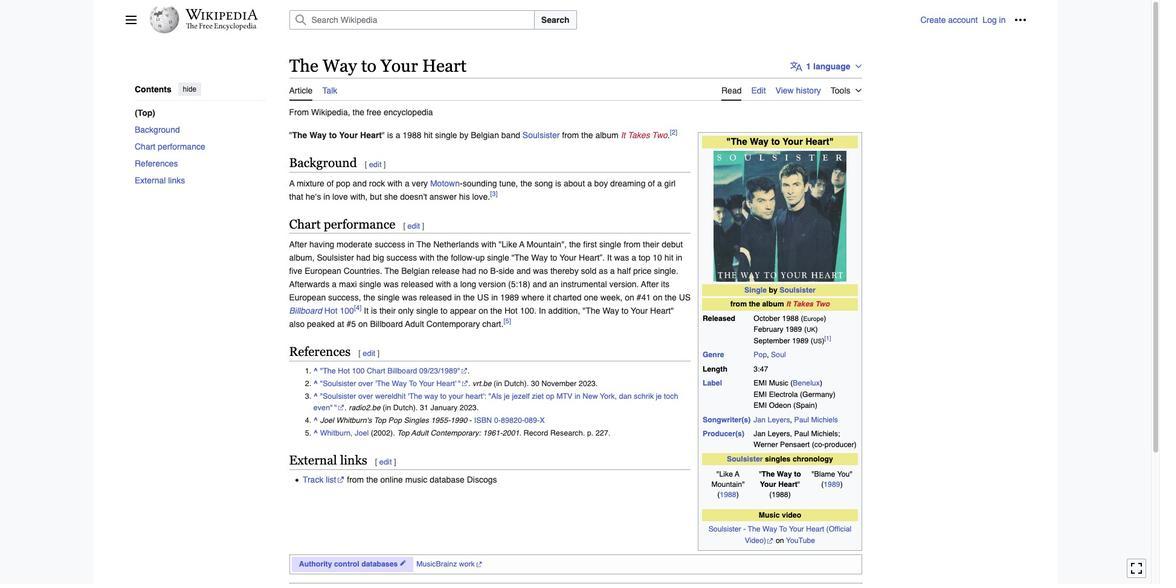 Task type: vqa. For each thing, say whether or not it's contained in the screenshot.
topmost 'by'
yes



Task type: describe. For each thing, give the bounding box(es) containing it.
1988 inside " the way to your heart " is a 1988 hit single by belgian band soulsister from the album it takes two . [2]
[[403, 130, 421, 140]]

of inside the -sounding tune, the song is about a boy dreaming of a girl that he's in love with, but she doesn't answer his love.
[[648, 179, 655, 188]]

1989 inside "blame you" ( 1989 )
[[824, 481, 840, 490]]

your inside soulsister - the way to your heart (official video)
[[789, 526, 804, 534]]

single right first
[[599, 240, 621, 250]]

[ for chart performance
[[403, 221, 405, 231]]

music video
[[759, 512, 801, 520]]

to inside after having moderate success in the netherlands with "like a mountain", the first single from their debut album, soulsister had big success with the follow-up single "the way to your heart". it was a top 10 hit in five european countries. the belgian release had no b-side and was thereby sold as a half price single. afterwards a maxi single was released with a long version (5:18) and an instrumental version. after its european success, the single was released in the us in 1989 where it charted one week, on #41 on the us billboard hot 100 [4]
[[550, 253, 557, 263]]

0 vertical spatial after
[[289, 240, 307, 250]]

in left netherlands
[[408, 240, 414, 250]]

] for chart performance
[[422, 221, 424, 231]]

0 vertical spatial links
[[168, 175, 185, 185]]

track list
[[303, 476, 336, 485]]

background inside background 'link'
[[134, 125, 180, 134]]

history
[[796, 86, 821, 95]]

with down release
[[436, 280, 451, 290]]

1 vertical spatial had
[[462, 267, 476, 276]]

soulsister inside soulsister - the way to your heart (official video)
[[709, 526, 741, 534]]

music
[[405, 476, 427, 485]]

on right the #5
[[358, 320, 368, 330]]

1 vertical spatial 100
[[352, 367, 365, 376]]

in inside personal tools "navigation"
[[999, 15, 1006, 25]]

0 horizontal spatial had
[[356, 253, 371, 263]]

single up b-
[[487, 253, 509, 263]]

music inside the 'emi music ( benelux ) emi electrola (germany) emi odeon (spain)'
[[769, 380, 788, 388]]

2023. for . vrt.be (in dutch). 30 november 2023.
[[579, 379, 598, 388]]

the right countries. on the top left of page
[[385, 267, 399, 276]]

edit link
[[751, 78, 766, 99]]

the left 'free' on the top
[[353, 107, 364, 117]]

it inside single by soulsister from the album it takes two
[[786, 300, 791, 309]]

price
[[633, 267, 652, 276]]

a left girl
[[657, 179, 662, 188]]

a left long
[[453, 280, 458, 290]]

1 horizontal spatial ,
[[790, 416, 792, 425]]

was up half
[[614, 253, 629, 263]]

edit for external links
[[379, 458, 392, 467]]

log in link
[[983, 15, 1006, 25]]

new
[[583, 392, 598, 401]]

background inside the way to your heart element
[[289, 156, 357, 170]]

1 horizontal spatial us
[[679, 293, 691, 303]]

heart':
[[466, 392, 487, 401]]

album inside " the way to your heart " is a 1988 hit single by belgian band soulsister from the album it takes two . [2]
[[595, 130, 619, 140]]

werner
[[754, 441, 778, 450]]

only
[[398, 307, 414, 316]]

a left top
[[632, 253, 636, 263]]

1
[[806, 62, 811, 71]]

1989 inside after having moderate success in the netherlands with "like a mountain", the first single from their debut album, soulsister had big success with the follow-up single "the way to your heart". it was a top 10 hit in five european countries. the belgian release had no b-side and was thereby sold as a half price single. afterwards a maxi single was released with a long version (5:18) and an instrumental version. after its european success, the single was released in the us in 1989 where it charted one week, on #41 on the us billboard hot 100 [4]
[[500, 293, 519, 303]]

2023. for . radio2.be (in dutch). 31 january 2023.
[[460, 404, 479, 413]]

way down "the hot 100 chart billboard 09/23/1989" link
[[392, 379, 407, 388]]

. vrt.be (in dutch). 30 november 2023.
[[468, 379, 598, 388]]

heart down search wikipedia search field
[[422, 56, 467, 76]]

hot inside after having moderate success in the netherlands with "like a mountain", the first single from their debut album, soulsister had big success with the follow-up single "the way to your heart". it was a top 10 hit in five european countries. the belgian release had no b-side and was thereby sold as a half price single. afterwards a maxi single was released with a long version (5:18) and an instrumental version. after its european success, the single was released in the us in 1989 where it charted one week, on #41 on the us billboard hot 100 [4]
[[324, 307, 338, 316]]

instrumental
[[561, 280, 607, 290]]

"soulsister over wereldhit 'the way to your heart': "als je jezelf ziet op mtv in new york, dan schrik je toch even"
[[314, 392, 678, 413]]

hide button
[[178, 83, 201, 96]]

their inside it is their only single to appear on the hot 100. in addition, "the way to your heart" also peaked at #5 on billboard adult contemporary chart.
[[379, 307, 396, 316]]

edit link for chart performance
[[407, 221, 420, 231]]

way inside it is their only single to appear on the hot 100. in addition, "the way to your heart" also peaked at #5 on billboard adult contemporary chart.
[[603, 307, 619, 316]]

1990
[[450, 417, 467, 426]]

3 : 47
[[754, 365, 768, 374]]

wereldhit
[[375, 392, 406, 401]]

in inside the -sounding tune, the song is about a boy dreaming of a girl that he's in love with, but she doesn't answer his love.
[[323, 192, 330, 202]]

in
[[539, 307, 546, 316]]

heart inside soulsister - the way to your heart (official video)
[[806, 526, 824, 534]]

mountain",
[[527, 240, 567, 250]]

doesn't
[[400, 192, 427, 202]]

edit
[[751, 86, 766, 95]]

from inside single by soulsister from the album it takes two
[[730, 300, 747, 309]]

producer(s)
[[703, 430, 745, 439]]

^ joel whitburn's top pop singles 1955-1990 - isbn 0-89820-089-x ^ whitburn, joel (2002). top adult contemporary: 1961-2001 . record research. p. 227.
[[314, 417, 610, 438]]

the way to your heart main content
[[284, 54, 1026, 585]]

0 horizontal spatial it takes two link
[[621, 130, 668, 140]]

( down uk
[[811, 337, 813, 345]]

the right success,
[[363, 293, 375, 303]]

"the inside it is their only single to appear on the hot 100. in addition, "the way to your heart" also peaked at #5 on billboard adult contemporary chart.
[[583, 307, 600, 316]]

way inside " the way to your heart " (1988)
[[777, 471, 792, 479]]

to inside " the way to your heart " (1988)
[[794, 471, 801, 479]]

#5
[[347, 320, 356, 330]]

personal tools navigation
[[921, 10, 1030, 30]]

with up release
[[419, 253, 434, 263]]

charted
[[553, 293, 582, 303]]

1 vertical spatial success
[[386, 253, 417, 263]]

hit inside after having moderate success in the netherlands with "like a mountain", the first single from their debut album, soulsister had big success with the follow-up single "the way to your heart". it was a top 10 hit in five european countries. the belgian release had no b-side and was thereby sold as a half price single. afterwards a maxi single was released with a long version (5:18) and an instrumental version. after its european success, the single was released in the us in 1989 where it charted one week, on #41 on the us billboard hot 100 [4]
[[665, 253, 673, 263]]

(in for vrt.be
[[494, 379, 502, 388]]

heart inside " the way to your heart " is a 1988 hit single by belgian band soulsister from the album it takes two . [2]
[[360, 130, 382, 140]]

op
[[546, 392, 554, 401]]

- inside ^ joel whitburn's top pop singles 1955-1990 - isbn 0-89820-089-x ^ whitburn, joel (2002). top adult contemporary: 1961-2001 . record research. p. 227.
[[470, 417, 472, 426]]

0 horizontal spatial 'the
[[375, 379, 390, 388]]

soulsister inside after having moderate success in the netherlands with "like a mountain", the first single from their debut album, soulsister had big success with the follow-up single "the way to your heart". it was a top 10 hit in five european countries. the belgian release had no b-side and was thereby sold as a half price single. afterwards a maxi single was released with a long version (5:18) and an instrumental version. after its european success, the single was released in the us in 1989 where it charted one week, on #41 on the us billboard hot 100 [4]
[[317, 253, 354, 263]]

boy
[[594, 179, 608, 188]]

a right as
[[610, 267, 615, 276]]

success,
[[328, 293, 361, 303]]

external inside the way to your heart element
[[289, 454, 337, 468]]

online
[[380, 476, 403, 485]]

the down its
[[665, 293, 677, 303]]

belgian inside " the way to your heart " is a 1988 hit single by belgian band soulsister from the album it takes two . [2]
[[471, 130, 499, 140]]

single down countries. on the top left of page
[[359, 280, 381, 290]]

two inside " the way to your heart " is a 1988 hit single by belgian band soulsister from the album it takes two . [2]
[[652, 130, 668, 140]]

album inside single by soulsister from the album it takes two
[[762, 300, 784, 309]]

. for . vrt.be (in dutch). 30 november 2023.
[[468, 379, 470, 388]]

with up up
[[481, 240, 496, 250]]

1989 down uk
[[792, 337, 809, 345]]

way down edit
[[750, 137, 769, 148]]

3 emi from the top
[[754, 402, 767, 410]]

article link
[[289, 78, 313, 101]]

0 horizontal spatial a
[[289, 179, 295, 188]]

the inside the -sounding tune, the song is about a boy dreaming of a girl that he's in love with, but she doesn't answer his love.
[[521, 179, 532, 188]]

that
[[289, 192, 303, 202]]

"soulsister for "soulsister over 'the way to your heart' "
[[320, 379, 356, 388]]

^ for "soulsister over wereldhit 'the way to your heart': "als je jezelf ziet op mtv in new york, dan schrik je toch even"
[[314, 392, 318, 401]]

[ for background
[[365, 160, 367, 169]]

on up the chart.
[[479, 307, 488, 316]]

video
[[782, 512, 801, 520]]

work
[[459, 561, 475, 569]]

2 vertical spatial billboard
[[388, 367, 417, 376]]

in up appear
[[454, 293, 461, 303]]

the inside " the way to your heart " is a 1988 hit single by belgian band soulsister from the album it takes two . [2]
[[292, 130, 307, 140]]

( inside "like a mountain" ( 1988 )
[[717, 491, 720, 500]]

love.
[[472, 192, 490, 202]]

performance inside the way to your heart element
[[324, 217, 395, 232]]

" down chronology
[[798, 481, 800, 490]]

it inside after having moderate success in the netherlands with "like a mountain", the first single from their debut album, soulsister had big success with the follow-up single "the way to your heart". it was a top 10 hit in five european countries. the belgian release had no b-side and was thereby sold as a half price single. afterwards a maxi single was released with a long version (5:18) and an instrumental version. after its european success, the single was released in the us in 1989 where it charted one week, on #41 on the us billboard hot 100 [4]
[[607, 253, 612, 263]]

0 vertical spatial and
[[353, 179, 367, 188]]

"like a mountain" ( 1988 )
[[712, 471, 745, 500]]

^ for "the hot 100 chart billboard 09/23/1989"
[[314, 367, 318, 376]]

0 vertical spatial ,
[[767, 351, 769, 360]]

0 vertical spatial top
[[374, 417, 386, 426]]

way inside soulsister - the way to your heart (official video)
[[763, 526, 777, 534]]

an
[[549, 280, 559, 290]]

your inside " the way to your heart " is a 1988 hit single by belgian band soulsister from the album it takes two . [2]
[[339, 130, 358, 140]]

"like inside after having moderate success in the netherlands with "like a mountain", the first single from their debut album, soulsister had big success with the follow-up single "the way to your heart". it was a top 10 hit in five european countries. the belgian release had no b-side and was thereby sold as a half price single. afterwards a maxi single was released with a long version (5:18) and an instrumental version. after its european success, the single was released in the us in 1989 where it charted one week, on #41 on the us billboard hot 100 [4]
[[499, 240, 517, 250]]

from right list
[[347, 476, 364, 485]]

takes inside single by soulsister from the album it takes two
[[793, 300, 813, 309]]

week,
[[600, 293, 623, 303]]

1955-
[[431, 417, 450, 426]]

was up 'only'
[[402, 293, 417, 303]]

but
[[370, 192, 382, 202]]

external links inside the way to your heart element
[[289, 454, 367, 468]]

with,
[[350, 192, 368, 202]]

authority control databases link
[[299, 561, 398, 569]]

peaked
[[307, 320, 335, 330]]

31
[[420, 404, 428, 413]]

way inside " the way to your heart " is a 1988 hit single by belgian band soulsister from the album it takes two . [2]
[[310, 130, 327, 140]]

log in and more options image
[[1014, 14, 1026, 26]]

billboard inside after having moderate success in the netherlands with "like a mountain", the first single from their debut album, soulsister had big success with the follow-up single "the way to your heart". it was a top 10 hit in five european countries. the belgian release had no b-side and was thereby sold as a half price single. afterwards a maxi single was released with a long version (5:18) and an instrumental version. after its european success, the single was released in the us in 1989 where it charted one week, on #41 on the us billboard hot 100 [4]
[[289, 307, 322, 316]]

^ link for "the hot 100 chart billboard 09/23/1989"
[[314, 367, 318, 376]]

countries.
[[344, 267, 382, 276]]

five
[[289, 267, 302, 276]]

log
[[983, 15, 997, 25]]

to for 'the
[[409, 379, 417, 388]]

version.
[[609, 280, 639, 290]]

way inside after having moderate success in the netherlands with "like a mountain", the first single from their debut album, soulsister had big success with the follow-up single "the way to your heart". it was a top 10 hit in five european countries. the belgian release had no b-side and was thereby sold as a half price single. afterwards a maxi single was released with a long version (5:18) and an instrumental version. after its european success, the single was released in the us in 1989 where it charted one week, on #41 on the us billboard hot 100 [4]
[[531, 253, 548, 263]]

"blame
[[812, 471, 835, 479]]

] for external links
[[394, 458, 396, 467]]

performance inside chart performance link
[[157, 142, 205, 151]]

2 horizontal spatial and
[[533, 280, 547, 290]]

whitburn, joel link
[[320, 429, 369, 438]]

to inside " the way to your heart " is a 1988 hit single by belgian band soulsister from the album it takes two . [2]
[[329, 130, 337, 140]]

the down long
[[463, 293, 475, 303]]

to inside "soulsister over wereldhit 'the way to your heart': "als je jezelf ziet op mtv in new york, dan schrik je toch even"
[[440, 392, 447, 401]]

up
[[475, 253, 485, 263]]

heart inside " the way to your heart " (1988)
[[779, 481, 798, 490]]

motown
[[430, 179, 460, 188]]

a left boy
[[587, 179, 592, 188]]

1 vertical spatial top
[[397, 429, 409, 438]]

the left the online
[[366, 476, 378, 485]]

" right even"
[[334, 404, 337, 413]]

september
[[754, 337, 790, 345]]

is inside the -sounding tune, the song is about a boy dreaming of a girl that he's in love with, but she doesn't answer his love.
[[555, 179, 561, 188]]

after having moderate success in the netherlands with "like a mountain", the first single from their debut album, soulsister had big success with the follow-up single "the way to your heart". it was a top 10 hit in five european countries. the belgian release had no b-side and was thereby sold as a half price single. afterwards a maxi single was released with a long version (5:18) and an instrumental version. after its european success, the single was released in the us in 1989 where it charted one week, on #41 on the us billboard hot 100 [4]
[[289, 240, 691, 316]]

1 vertical spatial joel
[[355, 429, 369, 438]]

your up way on the left bottom of page
[[419, 379, 434, 388]]

single
[[745, 286, 767, 295]]

release
[[432, 267, 460, 276]]

york,
[[600, 392, 617, 401]]

adult inside ^ joel whitburn's top pop singles 1955-1990 - isbn 0-89820-089-x ^ whitburn, joel (2002). top adult contemporary: 1961-2001 . record research. p. 227.
[[411, 429, 428, 438]]

odeon
[[769, 402, 791, 410]]

on right '#41'
[[653, 293, 663, 303]]

(top)
[[134, 108, 155, 117]]

belgian inside after having moderate success in the netherlands with "like a mountain", the first single from their debut album, soulsister had big success with the follow-up single "the way to your heart". it was a top 10 hit in five european countries. the belgian release had no b-side and was thereby sold as a half price single. afterwards a maxi single was released with a long version (5:18) and an instrumental version. after its european success, the single was released in the us in 1989 where it charted one week, on #41 on the us billboard hot 100 [4]
[[401, 267, 430, 276]]

was left thereby
[[533, 267, 548, 276]]

uk
[[807, 326, 815, 334]]

0 horizontal spatial joel
[[320, 417, 334, 426]]

0 vertical spatial heart"
[[806, 137, 834, 148]]

^ link for "soulsister over wereldhit 'the way to your heart': "als je jezelf ziet op mtv in new york, dan schrik je toch even"
[[314, 392, 318, 401]]

list
[[326, 476, 336, 485]]

2 je from the left
[[656, 392, 662, 401]]

search button
[[534, 10, 577, 30]]

your inside " the way to your heart " (1988)
[[760, 481, 776, 490]]

he's
[[306, 192, 321, 202]]

[ edit ] for references
[[359, 350, 379, 359]]

references inside the way to your heart element
[[289, 345, 351, 360]]

1 vertical spatial released
[[419, 293, 452, 303]]

is inside it is their only single to appear on the hot 100. in addition, "the way to your heart" also peaked at #5 on billboard adult contemporary chart.
[[371, 307, 377, 316]]

view
[[776, 86, 794, 95]]

1 vertical spatial and
[[517, 267, 531, 276]]

a inside " the way to your heart " is a 1988 hit single by belgian band soulsister from the album it takes two . [2]
[[396, 130, 400, 140]]

producer)
[[825, 441, 857, 450]]

contents
[[134, 85, 171, 94]]

to for the
[[779, 526, 787, 534]]

no
[[479, 267, 488, 276]]

talk link
[[322, 78, 337, 99]]

" down "soulsister singles chronology"
[[759, 471, 762, 479]]

10
[[653, 253, 662, 263]]

0 horizontal spatial us
[[477, 293, 489, 303]]

the inside " the way to your heart " (1988)
[[762, 471, 775, 479]]

with up she on the top
[[387, 179, 402, 188]]

language progressive image
[[791, 60, 803, 72]]

1989 left uk
[[786, 326, 802, 334]]

way up talk link at top
[[323, 56, 357, 76]]

single up 'only'
[[378, 293, 400, 303]]

1961-
[[483, 429, 503, 438]]

0 vertical spatial european
[[305, 267, 341, 276]]

1988 inside the october 1988 ( europe ) february 1989 ( uk ) september 1989 ( us ) [1]
[[782, 315, 799, 323]]

read link
[[722, 78, 742, 101]]

Search Wikipedia search field
[[289, 10, 535, 30]]

] for background
[[384, 160, 386, 169]]

. radio2.be (in dutch). 31 january 2023.
[[345, 404, 479, 413]]

was down big
[[384, 280, 399, 290]]

it is their only single to appear on the hot 100. in addition, "the way to your heart" also peaked at #5 on billboard adult contemporary chart.
[[289, 307, 674, 330]]

^ for "soulsister over 'the way to your heart'
[[314, 379, 318, 388]]

- inside the -sounding tune, the song is about a boy dreaming of a girl that he's in love with, but she doesn't answer his love.
[[460, 179, 463, 188]]

your up encyclopedia
[[381, 56, 418, 76]]

where
[[521, 293, 545, 303]]

on youtube
[[774, 537, 815, 546]]

. inside ^ joel whitburn's top pop singles 1955-1990 - isbn 0-89820-089-x ^ whitburn, joel (2002). top adult contemporary: 1961-2001 . record research. p. 227.
[[519, 429, 522, 438]]

vrt.be
[[473, 379, 492, 388]]

edit for chart performance
[[407, 221, 420, 231]]

michiels;
[[811, 430, 840, 439]]

hide
[[183, 85, 196, 94]]

language
[[813, 62, 851, 71]]

" down from wikipedia, the free encyclopedia
[[382, 130, 385, 140]]

the up release
[[437, 253, 449, 263]]

2 vertical spatial chart
[[367, 367, 385, 376]]

by inside single by soulsister from the album it takes two
[[769, 286, 778, 295]]

to down the view
[[771, 137, 780, 148]]

musicbrainz work
[[417, 561, 475, 569]]

0 vertical spatial success
[[375, 240, 405, 250]]

"the for "the hot 100 chart billboard 09/23/1989"
[[320, 367, 336, 376]]

0 horizontal spatial external
[[134, 175, 165, 185]]

#41
[[637, 293, 651, 303]]

control
[[334, 561, 359, 569]]

1 horizontal spatial pop
[[754, 351, 767, 360]]

album,
[[289, 253, 315, 263]]

0 vertical spatial released
[[401, 280, 434, 290]]

adult inside it is their only single to appear on the hot 100. in addition, "the way to your heart" also peaked at #5 on billboard adult contemporary chart.
[[405, 320, 424, 330]]

follow-
[[451, 253, 475, 263]]

. inside " the way to your heart " is a 1988 hit single by belgian band soulsister from the album it takes two . [2]
[[668, 130, 670, 140]]

0 horizontal spatial chart
[[134, 142, 155, 151]]

1 horizontal spatial hot
[[338, 367, 350, 376]]

your down view history
[[783, 137, 803, 148]]

1 vertical spatial european
[[289, 293, 326, 303]]

february
[[754, 326, 784, 334]]



Task type: locate. For each thing, give the bounding box(es) containing it.
100
[[340, 307, 354, 316], [352, 367, 365, 376]]

0 vertical spatial takes
[[628, 130, 650, 140]]

the free encyclopedia image
[[186, 23, 257, 31]]

1 vertical spatial it takes two link
[[786, 300, 830, 309]]

had up countries. on the top left of page
[[356, 253, 371, 263]]

1 vertical spatial belgian
[[401, 267, 430, 276]]

about
[[564, 179, 585, 188]]

1 horizontal spatial background
[[289, 156, 357, 170]]

chart performance inside the way to your heart element
[[289, 217, 395, 232]]

1 vertical spatial 1988
[[782, 315, 799, 323]]

100 up "soulsister over 'the way to your heart' "
[[352, 367, 365, 376]]

heart" inside it is their only single to appear on the hot 100. in addition, "the way to your heart" also peaked at #5 on billboard adult contemporary chart.
[[650, 307, 674, 316]]

heart
[[422, 56, 467, 76], [360, 130, 382, 140], [779, 481, 798, 490], [806, 526, 824, 534]]

in left new
[[575, 392, 581, 401]]

[ up "the hot 100 chart billboard 09/23/1989"
[[359, 350, 361, 359]]

[ edit ] for chart performance
[[403, 221, 424, 231]]

" the way to your heart " (1988)
[[759, 471, 801, 500]]

chart performance link
[[134, 138, 265, 155]]

1 vertical spatial external links
[[289, 454, 367, 468]]

[ edit ] for background
[[365, 160, 386, 169]]

2 ^ link from the top
[[314, 379, 318, 388]]

your up thereby
[[560, 253, 577, 263]]

0 horizontal spatial soulsister link
[[523, 130, 560, 140]]

"soulsister inside "soulsister over wereldhit 'the way to your heart': "als je jezelf ziet op mtv in new york, dan schrik je toch even"
[[320, 392, 356, 401]]

0 vertical spatial external links
[[134, 175, 185, 185]]

2 vertical spatial 1988
[[720, 491, 736, 500]]

youtube
[[786, 537, 815, 546]]

in down version at left top
[[491, 293, 498, 303]]

1 vertical spatial links
[[340, 454, 367, 468]]

had
[[356, 253, 371, 263], [462, 267, 476, 276]]

Search search field
[[275, 10, 921, 30]]

1 vertical spatial their
[[379, 307, 396, 316]]

(top) link
[[134, 104, 275, 121]]

" down from
[[289, 130, 292, 140]]

2 horizontal spatial hot
[[505, 307, 518, 316]]

1 vertical spatial takes
[[793, 300, 813, 309]]

'the up . radio2.be (in dutch). 31 january 2023.
[[408, 392, 422, 401]]

very
[[412, 179, 428, 188]]

hit inside " the way to your heart " is a 1988 hit single by belgian band soulsister from the album it takes two . [2]
[[424, 130, 433, 140]]

1 jan from the top
[[754, 416, 766, 425]]

1 vertical spatial "like
[[717, 471, 733, 479]]

your inside after having moderate success in the netherlands with "like a mountain", the first single from their debut album, soulsister had big success with the follow-up single "the way to your heart". it was a top 10 hit in five european countries. the belgian release had no b-side and was thereby sold as a half price single. afterwards a maxi single was released with a long version (5:18) and an instrumental version. after its european success, the single was released in the us in 1989 where it charted one week, on #41 on the us billboard hot 100 [4]
[[560, 253, 577, 263]]

0 vertical spatial pop
[[754, 351, 767, 360]]

tune,
[[499, 179, 518, 188]]

to down "mountain","
[[550, 253, 557, 263]]

0 horizontal spatial "like
[[499, 240, 517, 250]]

adult
[[405, 320, 424, 330], [411, 429, 428, 438]]

1 paul from the top
[[794, 416, 809, 425]]

your down from wikipedia, the free encyclopedia
[[339, 130, 358, 140]]

billboard up also
[[289, 307, 322, 316]]

2 paul from the top
[[794, 430, 809, 439]]

single inside it is their only single to appear on the hot 100. in addition, "the way to your heart" also peaked at #5 on billboard adult contemporary chart.
[[416, 307, 438, 316]]

1 emi from the top
[[754, 380, 767, 388]]

dreaming
[[610, 179, 646, 188]]

heart up (1988)
[[779, 481, 798, 490]]

single inside " the way to your heart " is a 1988 hit single by belgian band soulsister from the album it takes two . [2]
[[435, 130, 457, 140]]

"the way to your heart"
[[726, 137, 834, 148]]

the inside soulsister - the way to your heart (official video)
[[748, 526, 761, 534]]

b-
[[490, 267, 499, 276]]

( down europe
[[804, 326, 807, 334]]

'the
[[375, 379, 390, 388], [408, 392, 422, 401]]

(germany)
[[800, 391, 836, 399]]

january
[[430, 404, 458, 413]]

1 vertical spatial ,
[[790, 416, 792, 425]]

over for wereldhit
[[358, 392, 373, 401]]

1 vertical spatial performance
[[324, 217, 395, 232]]

2 vertical spatial "the
[[320, 367, 336, 376]]

from down single
[[730, 300, 747, 309]]

takes inside " the way to your heart " is a 1988 hit single by belgian band soulsister from the album it takes two . [2]
[[628, 130, 650, 140]]

way down "soulsister singles chronology"
[[777, 471, 792, 479]]

it up the october 1988 ( europe ) february 1989 ( uk ) september 1989 ( us ) [1]
[[786, 300, 791, 309]]

singles
[[765, 456, 791, 464]]

0 horizontal spatial (in
[[383, 404, 391, 413]]

2 horizontal spatial "the
[[726, 137, 747, 148]]

] for references
[[377, 350, 379, 359]]

[2] link
[[670, 128, 677, 137]]

1 vertical spatial soulsister link
[[780, 286, 816, 295]]

soulsister link right "band"
[[523, 130, 560, 140]]

two left the [2] on the right top of the page
[[652, 130, 668, 140]]

soulsister down werner
[[727, 456, 763, 464]]

1988 inside "like a mountain" ( 1988 )
[[720, 491, 736, 500]]

"soulsister for "soulsister over wereldhit 'the way to your heart': "als je jezelf ziet op mtv in new york, dan schrik je toch even"
[[320, 392, 356, 401]]

[ down (2002).
[[375, 458, 377, 467]]

(spain)
[[793, 402, 817, 410]]

links down references link
[[168, 175, 185, 185]]

3 ^ link from the top
[[314, 392, 318, 401]]

1 horizontal spatial it takes two link
[[786, 300, 830, 309]]

jan inside jan leyers, paul michiels; werner pensaert (co-producer)
[[754, 430, 766, 439]]

0 horizontal spatial links
[[168, 175, 185, 185]]

isbn
[[474, 417, 492, 426]]

paul up pensaert
[[794, 430, 809, 439]]

european
[[305, 267, 341, 276], [289, 293, 326, 303]]

0 vertical spatial billboard
[[289, 307, 322, 316]]

pop link
[[754, 351, 767, 360]]

whitburn,
[[320, 429, 353, 438]]

talk
[[322, 86, 337, 95]]

a up that
[[289, 179, 295, 188]]

leyers
[[768, 416, 790, 425]]

from inside " the way to your heart " is a 1988 hit single by belgian band soulsister from the album it takes two . [2]
[[562, 130, 579, 140]]

single by soulsister from the album it takes two
[[730, 286, 830, 309]]

. for .
[[468, 367, 470, 376]]

with
[[387, 179, 402, 188], [481, 240, 496, 250], [419, 253, 434, 263], [436, 280, 451, 290]]

1 vertical spatial background
[[289, 156, 357, 170]]

chart
[[134, 142, 155, 151], [289, 217, 321, 232], [367, 367, 385, 376]]

isbn link
[[474, 417, 492, 426]]

4 ^ from the top
[[314, 417, 318, 426]]

(in for radio2.be
[[383, 404, 391, 413]]

1 vertical spatial adult
[[411, 429, 428, 438]]

motown link
[[430, 179, 460, 188]]

1 vertical spatial emi
[[754, 391, 767, 399]]

[ edit ] up the online
[[375, 458, 396, 467]]

edit link for external links
[[379, 458, 392, 467]]

2 emi from the top
[[754, 391, 767, 399]]

[ for references
[[359, 350, 361, 359]]

2 ^ from the top
[[314, 379, 318, 388]]

is right [4] link
[[371, 307, 377, 316]]

1 horizontal spatial soulsister link
[[727, 456, 763, 464]]

pop inside ^ joel whitburn's top pop singles 1955-1990 - isbn 0-89820-089-x ^ whitburn, joel (2002). top adult contemporary: 1961-2001 . record research. p. 227.
[[388, 417, 402, 426]]

toch
[[664, 392, 678, 401]]

is inside " the way to your heart " is a 1988 hit single by belgian band soulsister from the album it takes two . [2]
[[387, 130, 393, 140]]

edit link up a mixture of pop and rock with a very motown
[[369, 160, 382, 169]]

5 ^ from the top
[[314, 429, 318, 438]]

'the down "the hot 100 chart billboard 09/23/1989"
[[375, 379, 390, 388]]

[ edit ] up a mixture of pop and rock with a very motown
[[365, 160, 386, 169]]

edit up the online
[[379, 458, 392, 467]]

1 horizontal spatial references
[[289, 345, 351, 360]]

a inside after having moderate success in the netherlands with "like a mountain", the first single from their debut album, soulsister had big success with the follow-up single "the way to your heart". it was a top 10 hit in five european countries. the belgian release had no b-side and was thereby sold as a half price single. afterwards a maxi single was released with a long version (5:18) and an instrumental version. after its european success, the single was released in the us in 1989 where it charted one week, on #41 on the us billboard hot 100 [4]
[[519, 240, 525, 250]]

1 horizontal spatial dutch).
[[504, 379, 529, 388]]

"the up even"
[[320, 367, 336, 376]]

:
[[758, 365, 760, 374]]

3 ^ from the top
[[314, 392, 318, 401]]

0 horizontal spatial pop
[[388, 417, 402, 426]]

0 vertical spatial belgian
[[471, 130, 499, 140]]

2 over from the top
[[358, 392, 373, 401]]

to inside soulsister - the way to your heart (official video)
[[779, 526, 787, 534]]

length
[[703, 365, 728, 374]]

0 vertical spatial (in
[[494, 379, 502, 388]]

0 horizontal spatial takes
[[628, 130, 650, 140]]

[5]
[[504, 318, 511, 326]]

jan up werner
[[754, 430, 766, 439]]

1989 down "blame
[[824, 481, 840, 490]]

by
[[460, 130, 469, 140], [769, 286, 778, 295]]

single right 'only'
[[416, 307, 438, 316]]

ziet
[[532, 392, 544, 401]]

1 language
[[806, 62, 851, 71]]

the left netherlands
[[417, 240, 431, 250]]

"the for "the way to your heart"
[[726, 137, 747, 148]]

album up october
[[762, 300, 784, 309]]

pop
[[336, 179, 350, 188]]

1 horizontal spatial album
[[762, 300, 784, 309]]

contemporary
[[426, 320, 480, 330]]

and down "the
[[517, 267, 531, 276]]

a down encyclopedia
[[396, 130, 400, 140]]

on left youtube
[[776, 537, 784, 546]]

album
[[595, 130, 619, 140], [762, 300, 784, 309]]

1 vertical spatial "the
[[583, 307, 600, 316]]

, left soul link
[[767, 351, 769, 360]]

0 horizontal spatial their
[[379, 307, 396, 316]]

0 vertical spatial performance
[[157, 142, 205, 151]]

1 horizontal spatial after
[[641, 280, 659, 290]]

wikipedia image
[[185, 9, 258, 20]]

of left pop
[[327, 179, 334, 188]]

your inside it is their only single to appear on the hot 100. in addition, "the way to your heart" also peaked at #5 on billboard adult contemporary chart.
[[631, 307, 648, 316]]

0 horizontal spatial external links
[[134, 175, 185, 185]]

soulsister inside single by soulsister from the album it takes two
[[780, 286, 816, 295]]

dutch). for 31
[[393, 404, 418, 413]]

chart performance down background 'link'
[[134, 142, 205, 151]]

1 "soulsister from the top
[[320, 379, 356, 388]]

2 jan from the top
[[754, 430, 766, 439]]

mountain"
[[712, 481, 745, 490]]

0 vertical spatial it takes two link
[[621, 130, 668, 140]]

and up with,
[[353, 179, 367, 188]]

0 vertical spatial joel
[[320, 417, 334, 426]]

authority
[[299, 561, 332, 569]]

1 horizontal spatial external links
[[289, 454, 367, 468]]

2 vertical spatial and
[[533, 280, 547, 290]]

) inside "like a mountain" ( 1988 )
[[736, 491, 739, 500]]

article
[[289, 86, 313, 95]]

to
[[361, 56, 377, 76], [329, 130, 337, 140], [771, 137, 780, 148], [550, 253, 557, 263], [441, 307, 448, 316], [622, 307, 629, 316], [440, 392, 447, 401], [794, 471, 801, 479]]

1 vertical spatial music
[[759, 512, 780, 520]]

0 horizontal spatial and
[[353, 179, 367, 188]]

released up 'only'
[[401, 280, 434, 290]]

in down debut
[[676, 253, 682, 263]]

a inside "like a mountain" ( 1988 )
[[735, 471, 740, 479]]

"like inside "like a mountain" ( 1988 )
[[717, 471, 733, 479]]

1988 down encyclopedia
[[403, 130, 421, 140]]

1 vertical spatial album
[[762, 300, 784, 309]]

over inside "soulsister over wereldhit 'the way to your heart': "als je jezelf ziet op mtv in new york, dan schrik je toch even"
[[358, 392, 373, 401]]

references up external links link
[[134, 159, 178, 168]]

the
[[353, 107, 364, 117], [581, 130, 593, 140], [521, 179, 532, 188], [569, 240, 581, 250], [437, 253, 449, 263], [363, 293, 375, 303], [463, 293, 475, 303], [665, 293, 677, 303], [749, 300, 760, 309], [490, 307, 502, 316], [366, 476, 378, 485]]

jan
[[754, 416, 766, 425], [754, 430, 766, 439]]

2 vertical spatial emi
[[754, 402, 767, 410]]

soulsister - the way to your heart (official video)
[[709, 526, 852, 546]]

edit this at wikidata image
[[400, 561, 406, 567]]

( down single by soulsister from the album it takes two
[[801, 315, 803, 323]]

-sounding tune, the song is about a boy dreaming of a girl that he's in love with, but she doesn't answer his love.
[[289, 179, 676, 202]]

over for 'the
[[358, 379, 373, 388]]

the inside single by soulsister from the album it takes two
[[749, 300, 760, 309]]

0 horizontal spatial heart"
[[650, 307, 674, 316]]

paul inside jan leyers, paul michiels; werner pensaert (co-producer)
[[794, 430, 809, 439]]

on
[[625, 293, 634, 303], [653, 293, 663, 303], [479, 307, 488, 316], [358, 320, 368, 330], [776, 537, 784, 546]]

on left '#41'
[[625, 293, 634, 303]]

heart up youtube link in the bottom right of the page
[[806, 526, 824, 534]]

benelux link
[[793, 380, 820, 388]]

view history link
[[776, 78, 821, 99]]

edit up a mixture of pop and rock with a very motown
[[369, 160, 382, 169]]

0 horizontal spatial 2023.
[[460, 404, 479, 413]]

1988
[[403, 130, 421, 140], [782, 315, 799, 323], [720, 491, 736, 500]]

) inside "blame you" ( 1989 )
[[840, 481, 843, 490]]

2 "soulsister from the top
[[320, 392, 356, 401]]

1 ^ from the top
[[314, 367, 318, 376]]

(official
[[826, 526, 852, 534]]

1 vertical spatial by
[[769, 286, 778, 295]]

the up about
[[581, 130, 593, 140]]

5 ^ link from the top
[[314, 429, 318, 438]]

0 vertical spatial had
[[356, 253, 371, 263]]

way down week,
[[603, 307, 619, 316]]

1 ^ link from the top
[[314, 367, 318, 376]]

performance up moderate
[[324, 217, 395, 232]]

a left maxi
[[332, 280, 337, 290]]

[ edit ] for external links
[[375, 458, 396, 467]]

1 horizontal spatial of
[[648, 179, 655, 188]]

paul michiels link
[[794, 416, 838, 425]]

0 horizontal spatial to
[[409, 379, 417, 388]]

top
[[639, 253, 650, 263]]

0 vertical spatial jan
[[754, 416, 766, 425]]

it takes two link left the [2] on the right top of the page
[[621, 130, 668, 140]]

edit link up the online
[[379, 458, 392, 467]]

research.
[[550, 429, 585, 438]]

to down week,
[[622, 307, 629, 316]]

heart".
[[579, 253, 605, 263]]

1 horizontal spatial top
[[397, 429, 409, 438]]

(1988)
[[769, 491, 791, 500]]

paul
[[794, 416, 809, 425], [794, 430, 809, 439]]

top up (2002).
[[374, 417, 386, 426]]

100 inside after having moderate success in the netherlands with "like a mountain", the first single from their debut album, soulsister had big success with the follow-up single "the way to your heart". it was a top 10 hit in five european countries. the belgian release had no b-side and was thereby sold as a half price single. afterwards a maxi single was released with a long version (5:18) and an instrumental version. after its european success, the single was released in the us in 1989 where it charted one week, on #41 on the us billboard hot 100 [4]
[[340, 307, 354, 316]]

from
[[562, 130, 579, 140], [624, 240, 641, 250], [730, 300, 747, 309], [347, 476, 364, 485]]

edit link for background
[[369, 160, 382, 169]]

1 horizontal spatial their
[[643, 240, 659, 250]]

1 horizontal spatial chart performance
[[289, 217, 395, 232]]

1 horizontal spatial hit
[[665, 253, 673, 263]]

edit link for references
[[363, 350, 375, 359]]

two inside single by soulsister from the album it takes two
[[815, 300, 830, 309]]

the up article link
[[289, 56, 318, 76]]

takes left the [2] on the right top of the page
[[628, 130, 650, 140]]

october 1988 ( europe ) february 1989 ( uk ) september 1989 ( us ) [1]
[[754, 315, 831, 345]]

1 over from the top
[[358, 379, 373, 388]]

the inside " the way to your heart " is a 1988 hit single by belgian band soulsister from the album it takes two . [2]
[[581, 130, 593, 140]]

( up electrola
[[791, 380, 793, 388]]

is down encyclopedia
[[387, 130, 393, 140]]

" the way to your heart " is a 1988 hit single by belgian band soulsister from the album it takes two . [2]
[[289, 128, 677, 140]]

2 vertical spatial -
[[743, 526, 746, 534]]

addition,
[[548, 307, 580, 316]]

belgian
[[471, 130, 499, 140], [401, 267, 430, 276]]

moderate
[[337, 240, 372, 250]]

europe
[[803, 315, 824, 322]]

wikipedia,
[[311, 107, 350, 117]]

edit for background
[[369, 160, 382, 169]]

from up top
[[624, 240, 641, 250]]

european up afterwards
[[305, 267, 341, 276]]

1 vertical spatial pop
[[388, 417, 402, 426]]

fullscreen image
[[1131, 563, 1143, 576]]

0 horizontal spatial by
[[460, 130, 469, 140]]

0 horizontal spatial chart performance
[[134, 142, 205, 151]]

it inside it is their only single to appear on the hot 100. in addition, "the way to your heart" also peaked at #5 on billboard adult contemporary chart.
[[364, 307, 369, 316]]

2 horizontal spatial a
[[735, 471, 740, 479]]

0 vertical spatial dutch).
[[504, 379, 529, 388]]

to down chronology
[[794, 471, 801, 479]]

dutch). up the jezelf
[[504, 379, 529, 388]]

0 vertical spatial references
[[134, 159, 178, 168]]

1989 link
[[824, 481, 840, 490]]

[ for external links
[[375, 458, 377, 467]]

your up on youtube
[[789, 526, 804, 534]]

background up the mixture
[[289, 156, 357, 170]]

1 vertical spatial chart performance
[[289, 217, 395, 232]]

( inside the 'emi music ( benelux ) emi electrola (germany) emi odeon (spain)'
[[791, 380, 793, 388]]

in inside "soulsister over wereldhit 'the way to your heart': "als je jezelf ziet op mtv in new york, dan schrik je toch even"
[[575, 392, 581, 401]]

having
[[309, 240, 334, 250]]

^ link
[[314, 367, 318, 376], [314, 379, 318, 388], [314, 392, 318, 401], [314, 417, 318, 426], [314, 429, 318, 438]]

account
[[948, 15, 978, 25]]

1 horizontal spatial chart
[[289, 217, 321, 232]]

0 vertical spatial 2023.
[[579, 379, 598, 388]]

1 of from the left
[[327, 179, 334, 188]]

1 horizontal spatial is
[[387, 130, 393, 140]]

" right heart'
[[458, 379, 461, 388]]

hot up [5] link
[[505, 307, 518, 316]]

pensaert
[[780, 441, 810, 450]]

chronology
[[793, 456, 833, 464]]

^ link for "soulsister over 'the way to your heart'
[[314, 379, 318, 388]]

edit for references
[[363, 350, 375, 359]]

a
[[396, 130, 400, 140], [405, 179, 410, 188], [587, 179, 592, 188], [657, 179, 662, 188], [632, 253, 636, 263], [610, 267, 615, 276], [332, 280, 337, 290], [453, 280, 458, 290]]

the left first
[[569, 240, 581, 250]]

to up 'free' on the top
[[361, 56, 377, 76]]

edit link down doesn't
[[407, 221, 420, 231]]

[ edit ] up "the hot 100 chart billboard 09/23/1989"
[[359, 350, 379, 359]]

0 vertical spatial 'the
[[375, 379, 390, 388]]

sounding
[[463, 179, 497, 188]]

background down (top)
[[134, 125, 180, 134]]

0 vertical spatial album
[[595, 130, 619, 140]]

from up about
[[562, 130, 579, 140]]

0 vertical spatial a
[[289, 179, 295, 188]]

external links link
[[134, 172, 265, 189]]

[1]
[[825, 335, 831, 342]]

- inside soulsister - the way to your heart (official video)
[[743, 526, 746, 534]]

'the inside "soulsister over wereldhit 'the way to your heart': "als je jezelf ziet op mtv in new york, dan schrik je toch even"
[[408, 392, 422, 401]]

0 vertical spatial by
[[460, 130, 469, 140]]

hot inside it is their only single to appear on the hot 100. in addition, "the way to your heart" also peaked at #5 on billboard adult contemporary chart.
[[505, 307, 518, 316]]

. for . radio2.be (in dutch). 31 january 2023.
[[345, 404, 347, 413]]

0 horizontal spatial is
[[371, 307, 377, 316]]

rock
[[369, 179, 385, 188]]

from inside after having moderate success in the netherlands with "like a mountain", the first single from their debut album, soulsister had big success with the follow-up single "the way to your heart". it was a top 10 hit in five european countries. the belgian release had no b-side and was thereby sold as a half price single. afterwards a maxi single was released with a long version (5:18) and an instrumental version. after its european success, the single was released in the us in 1989 where it charted one week, on #41 on the us billboard hot 100 [4]
[[624, 240, 641, 250]]

single link
[[745, 286, 767, 295]]

2 vertical spatial a
[[735, 471, 740, 479]]

also
[[289, 320, 305, 330]]

billboard inside it is their only single to appear on the hot 100. in addition, "the way to your heart" also peaked at #5 on billboard adult contemporary chart.
[[370, 320, 403, 330]]

0 vertical spatial over
[[358, 379, 373, 388]]

top down singles at bottom
[[397, 429, 409, 438]]

1 vertical spatial a
[[519, 240, 525, 250]]

it inside " the way to your heart " is a 1988 hit single by belgian band soulsister from the album it takes two . [2]
[[621, 130, 626, 140]]

( inside "blame you" ( 1989 )
[[821, 481, 824, 490]]

michiels
[[811, 416, 838, 425]]

two
[[652, 130, 668, 140], [815, 300, 830, 309]]

its
[[661, 280, 670, 290]]

the down from
[[292, 130, 307, 140]]

"the hot 100 chart billboard 09/23/1989"
[[320, 367, 460, 376]]

a left very
[[405, 179, 410, 188]]

their inside after having moderate success in the netherlands with "like a mountain", the first single from their debut album, soulsister had big success with the follow-up single "the way to your heart". it was a top 10 hit in five european countries. the belgian release had no b-side and was thereby sold as a half price single. afterwards a maxi single was released with a long version (5:18) and an instrumental version. after its european success, the single was released in the us in 1989 where it charted one week, on #41 on the us billboard hot 100 [4]
[[643, 240, 659, 250]]

is right song at the top left
[[555, 179, 561, 188]]

us inside the october 1988 ( europe ) february 1989 ( uk ) september 1989 ( us ) [1]
[[813, 338, 822, 345]]

soulsister down 1988 link
[[709, 526, 741, 534]]

1 vertical spatial external
[[289, 454, 337, 468]]

2 vertical spatial soulsister link
[[727, 456, 763, 464]]

by right single
[[769, 286, 778, 295]]

dutch). for 30
[[504, 379, 529, 388]]

schrik
[[634, 392, 654, 401]]

heart" down '#41'
[[650, 307, 674, 316]]

links inside the way to your heart element
[[340, 454, 367, 468]]

2 horizontal spatial soulsister link
[[780, 286, 816, 295]]

from the online music database discogs
[[345, 476, 497, 485]]

"the down "read"
[[726, 137, 747, 148]]

1 vertical spatial billboard
[[370, 320, 403, 330]]

at
[[337, 320, 344, 330]]

1 horizontal spatial joel
[[355, 429, 369, 438]]

2 horizontal spatial us
[[813, 338, 822, 345]]

^ link for whitburn, joel
[[314, 429, 318, 438]]

1 vertical spatial heart"
[[650, 307, 674, 316]]

0 horizontal spatial performance
[[157, 142, 205, 151]]

, down odeon
[[790, 416, 792, 425]]

4 ^ link from the top
[[314, 417, 318, 426]]

1989
[[500, 293, 519, 303], [786, 326, 802, 334], [792, 337, 809, 345], [824, 481, 840, 490]]

music up electrola
[[769, 380, 788, 388]]

) inside the 'emi music ( benelux ) emi electrola (germany) emi odeon (spain)'
[[820, 380, 822, 388]]

the way to your heart element
[[289, 101, 862, 585]]

to up contemporary
[[441, 307, 448, 316]]

soulsister inside " the way to your heart " is a 1988 hit single by belgian band soulsister from the album it takes two . [2]
[[523, 130, 560, 140]]

the inside it is their only single to appear on the hot 100. in addition, "the way to your heart" also peaked at #5 on billboard adult contemporary chart.
[[490, 307, 502, 316]]

2 vertical spatial is
[[371, 307, 377, 316]]

1 je from the left
[[504, 392, 510, 401]]

by inside " the way to your heart " is a 1988 hit single by belgian band soulsister from the album it takes two . [2]
[[460, 130, 469, 140]]

1 horizontal spatial two
[[815, 300, 830, 309]]

is
[[387, 130, 393, 140], [555, 179, 561, 188], [371, 307, 377, 316]]

menu image
[[125, 14, 137, 26]]

video)
[[745, 537, 766, 546]]

songwriter(s) jan leyers , paul michiels
[[703, 416, 838, 425]]

2 of from the left
[[648, 179, 655, 188]]

1 vertical spatial chart
[[289, 217, 321, 232]]



